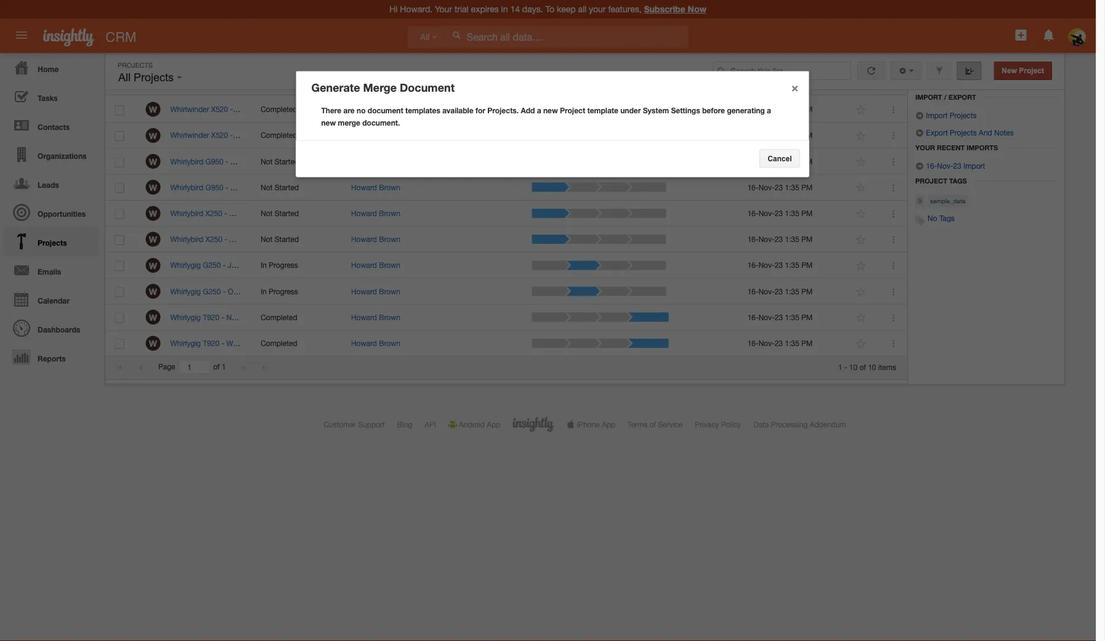 Task type: describe. For each thing, give the bounding box(es) containing it.
3 w row from the top
[[105, 149, 908, 175]]

document
[[400, 81, 455, 94]]

privacy policy link
[[695, 420, 741, 429]]

howard for whirlwinder x520 - warbucks industries - roger mills
[[351, 131, 377, 140]]

android
[[459, 420, 485, 429]]

there
[[321, 106, 342, 115]]

projects link
[[3, 227, 99, 256]]

brown for whirlwinder x520 - warbucks industries - roger mills
[[379, 131, 401, 140]]

brown for whirlygig g250 - oceanic airlines - mark sakda
[[379, 287, 401, 296]]

completed cell for -
[[251, 305, 342, 331]]

- left items
[[845, 363, 848, 371]]

all projects button
[[115, 68, 185, 87]]

2 w row from the top
[[105, 123, 908, 149]]

tina
[[276, 183, 290, 192]]

data processing addendum link
[[754, 420, 847, 429]]

started for -
[[275, 157, 299, 166]]

howard brown link for whirlybird g950 - sirius corp. - tina martin
[[351, 183, 401, 192]]

not started cell for carlos
[[251, 227, 342, 253]]

- left the jakubowski
[[223, 261, 226, 270]]

cancel
[[768, 154, 792, 163]]

10 w row from the top
[[105, 331, 908, 357]]

are
[[344, 106, 355, 115]]

progress for llc
[[269, 261, 298, 270]]

brown for whirlygig g250 - jakubowski llc - barbara lane
[[379, 261, 401, 270]]

project name
[[170, 79, 218, 88]]

- left nicole
[[318, 209, 321, 218]]

whirlwinder x520 - oceanic airlines - cynthia allen
[[170, 105, 339, 114]]

miyazaki
[[325, 339, 354, 348]]

name
[[197, 79, 218, 88]]

0 vertical spatial all
[[420, 32, 430, 42]]

w link for whirlybird g950 - sirius corp. - tina martin
[[146, 180, 160, 195]]

16-nov-23 1:35 pm for mills
[[748, 131, 813, 140]]

corp. for not started
[[298, 209, 316, 218]]

llc
[[269, 261, 283, 270]]

1:35 for miyazaki
[[785, 339, 800, 348]]

wright
[[348, 313, 369, 322]]

1 horizontal spatial of
[[650, 420, 656, 429]]

created
[[774, 79, 802, 88]]

howard brown for whirlybird g950 - sirius corp. - tina martin
[[351, 183, 401, 192]]

- up whirlybird g950 - globex - albert lee
[[230, 131, 233, 140]]

emails
[[38, 267, 61, 276]]

pm for miyazaki
[[802, 339, 813, 348]]

generate
[[312, 81, 360, 94]]

data processing addendum
[[754, 420, 847, 429]]

w for whirlwinder x520 - warbucks industries - roger mills
[[149, 131, 157, 141]]

category
[[468, 79, 501, 88]]

cell for whirlygig t920 - nakatomi trading corp. - samantha wright
[[432, 305, 523, 331]]

add
[[521, 106, 535, 115]]

privacy policy
[[695, 420, 741, 429]]

export projects and notes
[[924, 128, 1014, 137]]

9 w row from the top
[[105, 305, 908, 331]]

1 a from the left
[[537, 106, 541, 115]]

home
[[38, 65, 59, 73]]

oceanic for in progress
[[228, 287, 255, 296]]

1:35 for smith
[[785, 235, 800, 244]]

subscribe now link
[[644, 4, 707, 14]]

jakubowski
[[228, 261, 267, 270]]

settings
[[671, 106, 700, 115]]

g250 for jakubowski
[[203, 261, 221, 270]]

nov- for samantha
[[759, 313, 775, 322]]

- right llc at the left
[[285, 261, 288, 270]]

support
[[358, 420, 385, 429]]

howard for whirlygig t920 - warbucks industries - wayne miyazaki
[[351, 339, 377, 348]]

- left samantha
[[307, 313, 310, 322]]

2 a from the left
[[767, 106, 772, 115]]

w link for whirlygig g250 - oceanic airlines - mark sakda
[[146, 284, 160, 299]]

whirlygig t920 - warbucks industries - wayne miyazaki link
[[170, 339, 360, 348]]

16-nov-23 1:35 pm cell for smith
[[738, 227, 846, 253]]

project tags
[[916, 177, 967, 185]]

items
[[879, 363, 897, 371]]

3 pm from the top
[[802, 157, 813, 166]]

system
[[643, 106, 669, 115]]

of 1
[[213, 363, 226, 371]]

23 for mills
[[775, 131, 783, 140]]

martin
[[292, 183, 313, 192]]

whirlybird x250 - warbucks industries - carlos smith
[[170, 235, 346, 244]]

home link
[[3, 53, 99, 82]]

systems
[[267, 209, 296, 218]]

nov- for mills
[[759, 131, 775, 140]]

whirlygig g250 - jakubowski llc - barbara lane link
[[170, 261, 340, 270]]

7 w row from the top
[[105, 253, 908, 279]]

new project link
[[994, 62, 1053, 80]]

follow image for sakda
[[856, 286, 867, 298]]

project inside there are no document templates available for projects. add a new project template under system settings before generating a new merge document. cancel
[[560, 106, 586, 115]]

pm for smith
[[802, 235, 813, 244]]

refresh list image
[[866, 67, 878, 75]]

whirlybird for whirlybird g950 - sirius corp. - tina martin
[[170, 183, 204, 192]]

s
[[918, 197, 923, 205]]

project status
[[260, 79, 310, 88]]

cell for whirlybird x250 - cyberdyne systems corp. - nicole gomez
[[432, 201, 523, 227]]

import for import projects
[[926, 111, 948, 120]]

1 w row from the top
[[105, 97, 908, 123]]

0 horizontal spatial of
[[213, 363, 220, 371]]

oceanic for completed
[[235, 105, 262, 114]]

pm for mills
[[802, 131, 813, 140]]

1 10 from the left
[[850, 363, 858, 371]]

there are no document templates available for projects. add a new project template under system settings before generating a new merge document. cancel
[[321, 106, 792, 163]]

16- for nicole
[[748, 209, 759, 218]]

follow image for whirlybird x250 - warbucks industries - carlos smith
[[856, 234, 867, 246]]

1 1 from the left
[[222, 363, 226, 371]]

whirlygig g250 - jakubowski llc - barbara lane
[[170, 261, 334, 270]]

reports link
[[3, 343, 99, 372]]

16-nov-23 import
[[924, 161, 986, 170]]

new project
[[1002, 67, 1045, 75]]

w link for whirlygig t920 - warbucks industries - wayne miyazaki
[[146, 336, 160, 351]]

2 1 from the left
[[839, 363, 843, 371]]

pm for allen
[[802, 105, 813, 114]]

brown for whirlygig t920 - warbucks industries - wayne miyazaki
[[379, 339, 401, 348]]

processing
[[771, 420, 808, 429]]

show sidebar image
[[965, 67, 974, 75]]

2 vertical spatial import
[[964, 161, 986, 170]]

16-nov-23 1:35 pm for allen
[[748, 105, 813, 114]]

16-nov-23 1:35 pm for martin
[[748, 183, 813, 192]]

w for whirlybird g950 - sirius corp. - tina martin
[[149, 183, 157, 193]]

completed for -
[[261, 313, 297, 322]]

16-nov-23 1:35 pm for samantha
[[748, 313, 813, 322]]

import / export
[[916, 93, 977, 101]]

t920 for warbucks
[[203, 339, 220, 348]]

warbucks for x520
[[235, 131, 268, 140]]

mark
[[288, 287, 305, 296]]

w link for whirlygig g250 - jakubowski llc - barbara lane
[[146, 258, 160, 273]]

now
[[688, 4, 707, 14]]

document.
[[363, 119, 400, 127]]

lee
[[283, 157, 295, 166]]

howard brown for whirlygig t920 - warbucks industries - wayne miyazaki
[[351, 339, 401, 348]]

- left wayne
[[296, 339, 299, 348]]

subscribe
[[644, 4, 686, 14]]

completed cell for wayne
[[251, 331, 342, 357]]

not started cell for lee
[[251, 149, 342, 175]]

1:35 for lane
[[785, 261, 800, 270]]

reports
[[38, 354, 66, 363]]

2 follow image from the top
[[856, 156, 867, 168]]

23 for samantha
[[775, 313, 783, 322]]

16-nov-23 1:35 pm for miyazaki
[[748, 339, 813, 348]]

5 w row from the top
[[105, 201, 908, 227]]

under
[[621, 106, 641, 115]]

- left 'tina'
[[271, 183, 274, 192]]

16-nov-23 1:35 pm cell for allen
[[738, 97, 846, 123]]

bin
[[962, 78, 974, 86]]

8 w row from the top
[[105, 279, 908, 305]]

- left the globex
[[226, 157, 228, 166]]

app for iphone app
[[602, 420, 616, 429]]

generate merge document
[[312, 81, 455, 94]]

howard for whirlwinder x520 - oceanic airlines - cynthia allen
[[351, 105, 377, 114]]

calendar link
[[3, 285, 99, 314]]

in for airlines
[[261, 287, 267, 296]]

imports
[[967, 144, 998, 152]]

whirlwinder for whirlwinder x520 - oceanic airlines - cynthia allen
[[170, 105, 209, 114]]

- left mark at top
[[283, 287, 286, 296]]

tags
[[940, 214, 955, 223]]

howard brown for whirlwinder x520 - oceanic airlines - cynthia allen
[[351, 105, 401, 114]]

x520 for oceanic
[[211, 105, 228, 114]]

whirlygig t920 - warbucks industries - wayne miyazaki
[[170, 339, 354, 348]]

completed for cynthia
[[261, 105, 297, 114]]

- left sirius
[[226, 183, 228, 192]]

w link for whirlybird g950 - globex - albert lee
[[146, 154, 160, 169]]

1 vertical spatial export
[[926, 128, 948, 137]]

- left cynthia
[[290, 105, 293, 114]]

whirlybird for whirlybird x250 - cyberdyne systems corp. - nicole gomez
[[170, 209, 204, 218]]

android app link
[[449, 420, 501, 429]]

and
[[979, 128, 993, 137]]

for
[[476, 106, 486, 115]]

organizations
[[38, 152, 87, 160]]

android app
[[459, 420, 501, 429]]

cell for whirlwinder x520 - warbucks industries - roger mills
[[432, 123, 523, 149]]

whirlygig for whirlygig g250 - oceanic airlines - mark sakda
[[170, 287, 201, 296]]

0 vertical spatial export
[[949, 93, 977, 101]]

- up of 1
[[222, 339, 224, 348]]

projects.
[[488, 106, 519, 115]]

- left the 'nakatomi'
[[222, 313, 224, 322]]

follow image for allen
[[856, 104, 867, 116]]

nov- for smith
[[759, 235, 775, 244]]

pm for lane
[[802, 261, 813, 270]]

t920 for nakatomi
[[203, 313, 220, 322]]

api link
[[425, 420, 436, 429]]

merge
[[363, 81, 397, 94]]

project for project status
[[260, 79, 286, 88]]

w link for whirlybird x250 - cyberdyne systems corp. - nicole gomez
[[146, 206, 160, 221]]

nov- for martin
[[759, 183, 775, 192]]

contacts
[[38, 123, 70, 131]]

completed for roger
[[261, 131, 297, 140]]

16-nov-23 1:35 pm for smith
[[748, 235, 813, 244]]

whirlybird g950 - globex - albert lee
[[170, 157, 295, 166]]

- up whirlygig g250 - jakubowski llc - barbara lane
[[224, 235, 227, 244]]

customer
[[324, 420, 356, 429]]

23 for sakda
[[775, 287, 783, 296]]

23 for martin
[[775, 183, 783, 192]]

gomez
[[346, 209, 370, 218]]

import projects link
[[916, 111, 977, 120]]

cyberdyne
[[229, 209, 265, 218]]

customer support link
[[324, 420, 385, 429]]

barbara
[[290, 261, 316, 270]]

nov- for sakda
[[759, 287, 775, 296]]

terms of service
[[628, 420, 683, 429]]

cell for whirlybird x250 - warbucks industries - carlos smith
[[432, 227, 523, 253]]

recycle bin
[[928, 78, 974, 86]]

nicole
[[323, 209, 344, 218]]



Task type: locate. For each thing, give the bounding box(es) containing it.
16- for mills
[[748, 131, 759, 140]]

4 pm from the top
[[802, 183, 813, 192]]

iphone app
[[577, 420, 616, 429]]

2 howard brown from the top
[[351, 131, 401, 140]]

2 in progress from the top
[[261, 287, 298, 296]]

in left llc at the left
[[261, 261, 267, 270]]

smith
[[327, 235, 346, 244]]

16-nov-23 1:35 pm
[[748, 105, 813, 114], [748, 131, 813, 140], [748, 157, 813, 166], [748, 183, 813, 192], [748, 209, 813, 218], [748, 235, 813, 244], [748, 261, 813, 270], [748, 287, 813, 296], [748, 313, 813, 322], [748, 339, 813, 348]]

w link for whirlybird x250 - warbucks industries - carlos smith
[[146, 232, 160, 247]]

6 brown from the top
[[379, 261, 401, 270]]

16-nov-23 1:35 pm for nicole
[[748, 209, 813, 218]]

0 horizontal spatial a
[[537, 106, 541, 115]]

6 howard brown link from the top
[[351, 261, 401, 270]]

not started cell up martin
[[251, 149, 342, 175]]

5 16-nov-23 1:35 pm cell from the top
[[738, 201, 846, 227]]

row group containing w
[[105, 97, 908, 357]]

tags
[[950, 177, 967, 185]]

howard brown up gomez
[[351, 183, 401, 192]]

4 howard from the top
[[351, 209, 377, 218]]

g950 for sirius
[[206, 183, 224, 192]]

x250 left cyberdyne
[[206, 209, 222, 218]]

samantha
[[312, 313, 346, 322]]

howard right nicole
[[351, 209, 377, 218]]

23 for miyazaki
[[775, 339, 783, 348]]

6 w link from the top
[[146, 232, 160, 247]]

1 w link from the top
[[146, 102, 160, 117]]

completed cell
[[251, 97, 342, 123], [251, 123, 342, 149], [251, 305, 342, 331], [251, 331, 342, 357]]

not started for industries
[[261, 235, 299, 244]]

1 vertical spatial in
[[261, 287, 267, 296]]

whirlwinder down project name
[[170, 105, 209, 114]]

16- for martin
[[748, 183, 759, 192]]

- left the carlos
[[299, 235, 302, 244]]

23
[[775, 105, 783, 114], [775, 131, 783, 140], [775, 157, 783, 166], [954, 161, 962, 170], [775, 183, 783, 192], [775, 209, 783, 218], [775, 235, 783, 244], [775, 261, 783, 270], [775, 287, 783, 296], [775, 313, 783, 322], [775, 339, 783, 348]]

airlines for in progress
[[257, 287, 281, 296]]

10 w link from the top
[[146, 336, 160, 351]]

1 howard brown link from the top
[[351, 105, 401, 114]]

emails link
[[3, 256, 99, 285]]

x520
[[211, 105, 228, 114], [211, 131, 228, 140]]

in progress for llc
[[261, 261, 298, 270]]

0 vertical spatial warbucks
[[235, 131, 268, 140]]

1 completed from the top
[[261, 105, 297, 114]]

whirlygig t920 - nakatomi trading corp. - samantha wright
[[170, 313, 369, 322]]

16-nov-23 1:35 pm cell for sakda
[[738, 279, 846, 305]]

3 1:35 from the top
[[785, 157, 800, 166]]

not started cell
[[251, 149, 342, 175], [251, 175, 342, 201], [251, 201, 342, 227], [251, 227, 342, 253]]

in progress cell up mark at top
[[251, 253, 342, 279]]

1 vertical spatial airlines
[[257, 287, 281, 296]]

of left items
[[860, 363, 866, 371]]

import for import / export
[[916, 93, 943, 101]]

w link for whirlwinder x520 - warbucks industries - roger mills
[[146, 128, 160, 143]]

all link
[[408, 26, 445, 48]]

row containing project name
[[105, 72, 907, 95]]

2 not started cell from the top
[[251, 175, 342, 201]]

pm for nicole
[[802, 209, 813, 218]]

Search this list... text field
[[713, 62, 852, 80]]

not left lee
[[261, 157, 273, 166]]

template
[[588, 106, 619, 115]]

of right the terms
[[650, 420, 656, 429]]

document
[[368, 106, 403, 115]]

1 howard from the top
[[351, 105, 377, 114]]

howard brown link for whirlygig t920 - nakatomi trading corp. - samantha wright
[[351, 313, 401, 322]]

1:35
[[785, 105, 800, 114], [785, 131, 800, 140], [785, 157, 800, 166], [785, 183, 800, 192], [785, 209, 800, 218], [785, 235, 800, 244], [785, 261, 800, 270], [785, 287, 800, 296], [785, 313, 800, 322], [785, 339, 800, 348]]

2 whirlwinder from the top
[[170, 131, 209, 140]]

10
[[850, 363, 858, 371], [868, 363, 877, 371]]

opportunities
[[38, 210, 86, 218]]

7 w from the top
[[149, 261, 157, 271]]

1 vertical spatial whirlwinder
[[170, 131, 209, 140]]

4 1:35 from the top
[[785, 183, 800, 192]]

1 horizontal spatial app
[[602, 420, 616, 429]]

service
[[658, 420, 683, 429]]

2 w link from the top
[[146, 128, 160, 143]]

completed down whirlygig t920 - nakatomi trading corp. - samantha wright 'link'
[[261, 339, 297, 348]]

corp. right sirius
[[251, 183, 269, 192]]

howard brown link down gomez
[[351, 235, 401, 244]]

1:35 for allen
[[785, 105, 800, 114]]

3 howard brown link from the top
[[351, 183, 401, 192]]

cell for whirlygig t920 - warbucks industries - wayne miyazaki
[[432, 331, 523, 357]]

new
[[1002, 67, 1017, 75]]

whirlwinder x520 - oceanic airlines - cynthia allen link
[[170, 105, 345, 114]]

0 vertical spatial in
[[261, 261, 267, 270]]

2 completed from the top
[[261, 131, 297, 140]]

1 vertical spatial in progress
[[261, 287, 298, 296]]

1 in from the top
[[261, 261, 267, 270]]

w for whirlygig t920 - warbucks industries - wayne miyazaki
[[149, 339, 157, 349]]

corp. right systems
[[298, 209, 316, 218]]

completed cell up lee
[[251, 123, 342, 149]]

follow image
[[856, 130, 867, 142], [856, 182, 867, 194], [856, 208, 867, 220], [856, 234, 867, 246], [856, 312, 867, 324], [856, 338, 867, 350]]

× button
[[785, 75, 805, 100]]

import down imports
[[964, 161, 986, 170]]

whirlygig g250 - oceanic airlines - mark sakda link
[[170, 287, 334, 296]]

0 vertical spatial progress
[[269, 261, 298, 270]]

16-
[[748, 105, 759, 114], [748, 131, 759, 140], [748, 157, 759, 166], [926, 161, 938, 170], [748, 183, 759, 192], [748, 209, 759, 218], [748, 235, 759, 244], [748, 261, 759, 270], [748, 287, 759, 296], [748, 313, 759, 322], [748, 339, 759, 348]]

1 vertical spatial x250
[[206, 235, 222, 244]]

howard brown link right lane
[[351, 261, 401, 270]]

None checkbox
[[115, 79, 124, 88], [115, 105, 124, 115], [115, 131, 124, 141], [115, 157, 124, 167], [115, 209, 124, 219], [115, 235, 124, 245], [115, 287, 124, 297], [115, 313, 124, 323], [115, 79, 124, 88], [115, 105, 124, 115], [115, 131, 124, 141], [115, 157, 124, 167], [115, 209, 124, 219], [115, 235, 124, 245], [115, 287, 124, 297], [115, 313, 124, 323]]

1 horizontal spatial 10
[[868, 363, 877, 371]]

4 completed from the top
[[261, 339, 297, 348]]

dashboards
[[38, 325, 80, 334]]

7 pm from the top
[[802, 261, 813, 270]]

0 vertical spatial x250
[[206, 209, 222, 218]]

3 completed cell from the top
[[251, 305, 342, 331]]

0 vertical spatial g250
[[203, 261, 221, 270]]

policy
[[721, 420, 741, 429]]

g250
[[203, 261, 221, 270], [203, 287, 221, 296]]

howard brown link for whirlygig g250 - jakubowski llc - barbara lane
[[351, 261, 401, 270]]

0 horizontal spatial new
[[321, 119, 336, 127]]

1 vertical spatial g950
[[206, 183, 224, 192]]

0 vertical spatial airlines
[[264, 105, 288, 114]]

3 howard brown from the top
[[351, 183, 401, 192]]

w for whirlygig g250 - jakubowski llc - barbara lane
[[149, 261, 157, 271]]

cynthia
[[295, 105, 321, 114]]

project left 'status'
[[260, 79, 286, 88]]

x250
[[206, 209, 222, 218], [206, 235, 222, 244]]

project left created at the top
[[747, 79, 772, 88]]

terms
[[628, 420, 648, 429]]

1 brown from the top
[[379, 105, 401, 114]]

1 vertical spatial corp.
[[298, 209, 316, 218]]

all down crm at the top left
[[118, 71, 131, 84]]

3 started from the top
[[275, 209, 299, 218]]

16-nov-23 1:35 pm cell
[[738, 97, 846, 123], [738, 123, 846, 149], [738, 149, 846, 175], [738, 175, 846, 201], [738, 201, 846, 227], [738, 227, 846, 253], [738, 253, 846, 279], [738, 279, 846, 305], [738, 305, 846, 331], [738, 331, 846, 357]]

industries down whirlygig t920 - nakatomi trading corp. - samantha wright 'link'
[[262, 339, 294, 348]]

1 vertical spatial import
[[926, 111, 948, 120]]

howard brown for whirlygig g250 - oceanic airlines - mark sakda
[[351, 287, 401, 296]]

row
[[105, 72, 907, 95]]

10 pm from the top
[[802, 339, 813, 348]]

3 w link from the top
[[146, 154, 160, 169]]

w for whirlwinder x520 - oceanic airlines - cynthia allen
[[149, 105, 157, 115]]

0 horizontal spatial app
[[487, 420, 501, 429]]

project for project created
[[747, 79, 772, 88]]

1 follow image from the top
[[856, 104, 867, 116]]

status
[[288, 79, 310, 88]]

follow image for whirlygig t920 - nakatomi trading corp. - samantha wright
[[856, 312, 867, 324]]

10 w from the top
[[149, 339, 157, 349]]

0 vertical spatial new
[[544, 106, 558, 115]]

-
[[230, 105, 233, 114], [290, 105, 293, 114], [230, 131, 233, 140], [305, 131, 307, 140], [226, 157, 228, 166], [256, 157, 259, 166], [226, 183, 228, 192], [271, 183, 274, 192], [224, 209, 227, 218], [318, 209, 321, 218], [224, 235, 227, 244], [299, 235, 302, 244], [223, 261, 226, 270], [285, 261, 288, 270], [223, 287, 226, 296], [283, 287, 286, 296], [222, 313, 224, 322], [307, 313, 310, 322], [222, 339, 224, 348], [296, 339, 299, 348], [845, 363, 848, 371]]

0 vertical spatial whirlwinder
[[170, 105, 209, 114]]

0 vertical spatial in progress
[[261, 261, 298, 270]]

leads
[[38, 181, 59, 189]]

completed down project status
[[261, 105, 297, 114]]

whirlwinder x520 - warbucks industries - roger mills link
[[170, 131, 353, 140]]

g250 down whirlygig g250 - jakubowski llc - barbara lane
[[203, 287, 221, 296]]

projects
[[118, 61, 153, 69], [134, 71, 174, 84], [950, 111, 977, 120], [950, 128, 977, 137], [38, 238, 67, 247]]

0 vertical spatial x520
[[211, 105, 228, 114]]

2 vertical spatial warbucks
[[227, 339, 260, 348]]

cell for whirlybird g950 - sirius corp. - tina martin
[[432, 175, 523, 201]]

not started cell down lee
[[251, 175, 342, 201]]

9 brown from the top
[[379, 339, 401, 348]]

import left /
[[916, 93, 943, 101]]

5 1:35 from the top
[[785, 209, 800, 218]]

pm for sakda
[[802, 287, 813, 296]]

progress up mark at top
[[269, 261, 298, 270]]

whirlybird for whirlybird g950 - globex - albert lee
[[170, 157, 204, 166]]

1 g950 from the top
[[206, 157, 224, 166]]

merge
[[338, 119, 360, 127]]

completed cell down 'status'
[[251, 97, 342, 123]]

navigation
[[0, 53, 99, 372]]

not down whirlybird x250 - cyberdyne systems corp. - nicole gomez
[[261, 235, 273, 244]]

addendum
[[810, 420, 847, 429]]

started up 'tina'
[[275, 157, 299, 166]]

whirlybird g950 - sirius corp. - tina martin link
[[170, 183, 320, 192]]

2 started from the top
[[275, 183, 299, 192]]

all inside the projects all projects
[[118, 71, 131, 84]]

export down bin
[[949, 93, 977, 101]]

3 not started cell from the top
[[251, 201, 342, 227]]

oceanic up 'whirlwinder x520 - warbucks industries - roger mills'
[[235, 105, 262, 114]]

16-nov-23 import link
[[916, 161, 986, 170]]

howard brown down gomez
[[351, 235, 401, 244]]

project
[[1020, 67, 1045, 75], [170, 79, 195, 88], [260, 79, 286, 88], [441, 79, 466, 88], [747, 79, 772, 88], [560, 106, 586, 115], [916, 177, 948, 185]]

6 howard brown from the top
[[351, 261, 401, 270]]

your recent imports
[[916, 144, 998, 152]]

project left name
[[170, 79, 195, 88]]

page
[[158, 363, 175, 371]]

howard for whirlygig g250 - jakubowski llc - barbara lane
[[351, 261, 377, 270]]

sirius
[[230, 183, 249, 192]]

howard brown link for whirlwinder x520 - warbucks industries - roger mills
[[351, 131, 401, 140]]

of right page
[[213, 363, 220, 371]]

7 howard brown from the top
[[351, 287, 401, 296]]

whirlybird x250 - cyberdyne systems corp. - nicole gomez link
[[170, 209, 376, 218]]

1 progress from the top
[[269, 261, 298, 270]]

howard brown for whirlybird x250 - cyberdyne systems corp. - nicole gomez
[[351, 209, 401, 218]]

whirlygig for whirlygig t920 - nakatomi trading corp. - samantha wright
[[170, 313, 201, 322]]

airlines up whirlygig t920 - nakatomi trading corp. - samantha wright
[[257, 287, 281, 296]]

howard brown right lane
[[351, 261, 401, 270]]

brown
[[379, 105, 401, 114], [379, 131, 401, 140], [379, 183, 401, 192], [379, 209, 401, 218], [379, 235, 401, 244], [379, 261, 401, 270], [379, 287, 401, 296], [379, 313, 401, 322], [379, 339, 401, 348]]

terms of service link
[[628, 420, 683, 429]]

howard down wright
[[351, 339, 377, 348]]

subscribe now
[[644, 4, 707, 14]]

brown for whirlybird x250 - warbucks industries - carlos smith
[[379, 235, 401, 244]]

howard brown link for whirlwinder x520 - oceanic airlines - cynthia allen
[[351, 105, 401, 114]]

in progress cell
[[251, 253, 342, 279], [251, 279, 342, 305]]

templates
[[405, 106, 441, 115]]

organizations link
[[3, 140, 99, 169]]

2 whirlygig from the top
[[170, 287, 201, 296]]

before
[[703, 106, 725, 115]]

pm for samantha
[[802, 313, 813, 322]]

started for systems
[[275, 209, 299, 218]]

1:35 for nicole
[[785, 209, 800, 218]]

16-nov-23 1:35 pm cell for miyazaki
[[738, 331, 846, 357]]

3 not from the top
[[261, 209, 273, 218]]

0 horizontal spatial all
[[118, 71, 131, 84]]

2 completed cell from the top
[[251, 123, 342, 149]]

crm
[[106, 29, 136, 45]]

4 follow image from the top
[[856, 234, 867, 246]]

follow image for lane
[[856, 260, 867, 272]]

x250 for warbucks
[[206, 235, 222, 244]]

2 follow image from the top
[[856, 182, 867, 194]]

export up your
[[926, 128, 948, 137]]

export projects and notes link
[[916, 128, 1014, 137]]

g250 left the jakubowski
[[203, 261, 221, 270]]

3 brown from the top
[[379, 183, 401, 192]]

not for -
[[261, 157, 273, 166]]

project right new
[[1020, 67, 1045, 75]]

x520 for warbucks
[[211, 131, 228, 140]]

0 vertical spatial oceanic
[[235, 105, 262, 114]]

in up whirlygig t920 - nakatomi trading corp. - samantha wright
[[261, 287, 267, 296]]

6 pm from the top
[[802, 235, 813, 244]]

w link for whirlygig t920 - nakatomi trading corp. - samantha wright
[[146, 310, 160, 325]]

howard brown link up document.
[[351, 105, 401, 114]]

1 horizontal spatial a
[[767, 106, 772, 115]]

3 completed from the top
[[261, 313, 297, 322]]

x250 up whirlygig g250 - jakubowski llc - barbara lane
[[206, 235, 222, 244]]

23 for lane
[[775, 261, 783, 270]]

industries down systems
[[264, 235, 297, 244]]

whirlygig for whirlygig g250 - jakubowski llc - barbara lane
[[170, 261, 201, 270]]

brown for whirlygig t920 - nakatomi trading corp. - samantha wright
[[379, 313, 401, 322]]

not up whirlybird x250 - warbucks industries - carlos smith link
[[261, 209, 273, 218]]

1 down the whirlygig t920 - warbucks industries - wayne miyazaki
[[222, 363, 226, 371]]

1 completed cell from the top
[[251, 97, 342, 123]]

1 vertical spatial t920
[[203, 339, 220, 348]]

projects inside navigation
[[38, 238, 67, 247]]

iphone
[[577, 420, 600, 429]]

no
[[357, 106, 366, 115]]

howard brown up document.
[[351, 105, 401, 114]]

howard right samantha
[[351, 313, 377, 322]]

1 horizontal spatial new
[[544, 106, 558, 115]]

howard brown link for whirlybird x250 - warbucks industries - carlos smith
[[351, 235, 401, 244]]

completed up "whirlygig t920 - warbucks industries - wayne miyazaki" link
[[261, 313, 297, 322]]

howard for whirlygig t920 - nakatomi trading corp. - samantha wright
[[351, 313, 377, 322]]

4 w row from the top
[[105, 175, 908, 201]]

howard brown link up wright
[[351, 287, 401, 296]]

cell for whirlygig g250 - oceanic airlines - mark sakda
[[432, 279, 523, 305]]

1 started from the top
[[275, 157, 299, 166]]

16- for samantha
[[748, 313, 759, 322]]

9 w from the top
[[149, 313, 157, 323]]

1 vertical spatial new
[[321, 119, 336, 127]]

3 16-nov-23 1:35 pm from the top
[[748, 157, 813, 166]]

app for android app
[[487, 420, 501, 429]]

1
[[222, 363, 226, 371], [839, 363, 843, 371]]

16- for allen
[[748, 105, 759, 114]]

3 16-nov-23 1:35 pm cell from the top
[[738, 149, 846, 175]]

cell
[[432, 97, 523, 123], [432, 123, 523, 149], [342, 149, 432, 175], [432, 149, 523, 175], [523, 149, 738, 175], [432, 175, 523, 201], [432, 201, 523, 227], [432, 227, 523, 253], [432, 253, 523, 279], [432, 279, 523, 305], [432, 305, 523, 331], [432, 331, 523, 357]]

0 vertical spatial corp.
[[251, 183, 269, 192]]

9 pm from the top
[[802, 313, 813, 322]]

Search all data.... text field
[[445, 26, 688, 48]]

follow image
[[856, 104, 867, 116], [856, 156, 867, 168], [856, 260, 867, 272], [856, 286, 867, 298]]

1 vertical spatial x520
[[211, 131, 228, 140]]

trading
[[260, 313, 285, 322]]

completed for wayne
[[261, 339, 297, 348]]

3 follow image from the top
[[856, 208, 867, 220]]

all up 'document' at the left top
[[420, 32, 430, 42]]

0 vertical spatial g950
[[206, 157, 224, 166]]

warbucks down cyberdyne
[[229, 235, 262, 244]]

completed cell down whirlygig t920 - nakatomi trading corp. - samantha wright 'link'
[[251, 331, 342, 357]]

data
[[754, 420, 769, 429]]

7 howard from the top
[[351, 287, 377, 296]]

w for whirlybird g950 - globex - albert lee
[[149, 157, 157, 167]]

4 howard brown link from the top
[[351, 209, 401, 218]]

whirlygig t920 - nakatomi trading corp. - samantha wright link
[[170, 313, 375, 322]]

cell for whirlwinder x520 - oceanic airlines - cynthia allen
[[432, 97, 523, 123]]

industries for roger
[[270, 131, 303, 140]]

1 vertical spatial warbucks
[[229, 235, 262, 244]]

completed cell for cynthia
[[251, 97, 342, 123]]

1 vertical spatial all
[[118, 71, 131, 84]]

2 x520 from the top
[[211, 131, 228, 140]]

in progress cell for barbara
[[251, 253, 342, 279]]

None checkbox
[[115, 183, 124, 193], [115, 261, 124, 271], [115, 339, 124, 349], [115, 183, 124, 193], [115, 261, 124, 271], [115, 339, 124, 349]]

globex
[[230, 157, 254, 166]]

0 horizontal spatial export
[[926, 128, 948, 137]]

nov- for miyazaki
[[759, 339, 775, 348]]

4 whirlygig from the top
[[170, 339, 201, 348]]

in progress down llc at the left
[[261, 287, 298, 296]]

nakatomi
[[227, 313, 258, 322]]

brown for whirlybird g950 - sirius corp. - tina martin
[[379, 183, 401, 192]]

4 follow image from the top
[[856, 286, 867, 298]]

6 w row from the top
[[105, 227, 908, 253]]

7 w link from the top
[[146, 258, 160, 273]]

howard brown link down wright
[[351, 339, 401, 348]]

started for industries
[[275, 235, 299, 244]]

1 16-nov-23 1:35 pm from the top
[[748, 105, 813, 114]]

howard brown up 'miyazaki' on the left
[[351, 313, 401, 322]]

brown for whirlwinder x520 - oceanic airlines - cynthia allen
[[379, 105, 401, 114]]

pm for martin
[[802, 183, 813, 192]]

progress down llc at the left
[[269, 287, 298, 296]]

follow image for whirlybird x250 - cyberdyne systems corp. - nicole gomez
[[856, 208, 867, 220]]

follow image for whirlygig t920 - warbucks industries - wayne miyazaki
[[856, 338, 867, 350]]

whirlwinder up whirlybird g950 - globex - albert lee
[[170, 131, 209, 140]]

1 vertical spatial progress
[[269, 287, 298, 296]]

not left 'tina'
[[261, 183, 273, 192]]

project created
[[747, 79, 802, 88]]

tasks
[[38, 94, 58, 102]]

2 g950 from the top
[[206, 183, 224, 192]]

not for industries
[[261, 235, 273, 244]]

not
[[261, 157, 273, 166], [261, 183, 273, 192], [261, 209, 273, 218], [261, 235, 273, 244]]

8 pm from the top
[[802, 287, 813, 296]]

1 vertical spatial g250
[[203, 287, 221, 296]]

project up available
[[441, 79, 466, 88]]

new right add
[[544, 106, 558, 115]]

of
[[213, 363, 220, 371], [860, 363, 866, 371], [650, 420, 656, 429]]

whirlybird g950 - globex - albert lee link
[[170, 157, 301, 166]]

howard brown down wright
[[351, 339, 401, 348]]

1 horizontal spatial all
[[420, 32, 430, 42]]

w row
[[105, 97, 908, 123], [105, 123, 908, 149], [105, 149, 908, 175], [105, 175, 908, 201], [105, 201, 908, 227], [105, 227, 908, 253], [105, 253, 908, 279], [105, 279, 908, 305], [105, 305, 908, 331], [105, 331, 908, 357]]

oceanic up the 'nakatomi'
[[228, 287, 255, 296]]

sample_data
[[931, 198, 966, 205]]

1 vertical spatial industries
[[264, 235, 297, 244]]

9 16-nov-23 1:35 pm from the top
[[748, 313, 813, 322]]

- left roger
[[305, 131, 307, 140]]

2 t920 from the top
[[203, 339, 220, 348]]

16-nov-23 1:35 pm for lane
[[748, 261, 813, 270]]

corp. right trading
[[287, 313, 305, 322]]

4 howard brown from the top
[[351, 209, 401, 218]]

9 howard brown link from the top
[[351, 339, 401, 348]]

- down whirlygig g250 - jakubowski llc - barbara lane
[[223, 287, 226, 296]]

howard up merge
[[351, 105, 377, 114]]

16- for smith
[[748, 235, 759, 244]]

albert
[[261, 157, 281, 166]]

2 horizontal spatial of
[[860, 363, 866, 371]]

- left cyberdyne
[[224, 209, 227, 218]]

w link
[[146, 102, 160, 117], [146, 128, 160, 143], [146, 154, 160, 169], [146, 180, 160, 195], [146, 206, 160, 221], [146, 232, 160, 247], [146, 258, 160, 273], [146, 284, 160, 299], [146, 310, 160, 325], [146, 336, 160, 351]]

3 whirlygig from the top
[[170, 313, 201, 322]]

warbucks down whirlwinder x520 - oceanic airlines - cynthia allen
[[235, 131, 268, 140]]

navigation containing home
[[0, 53, 99, 372]]

howard brown right nicole
[[351, 209, 401, 218]]

a
[[537, 106, 541, 115], [767, 106, 772, 115]]

- up 'whirlwinder x520 - warbucks industries - roger mills'
[[230, 105, 233, 114]]

dashboards link
[[3, 314, 99, 343]]

- left albert
[[256, 157, 259, 166]]

2 vertical spatial corp.
[[287, 313, 305, 322]]

8 w from the top
[[149, 287, 157, 297]]

1 in progress cell from the top
[[251, 253, 342, 279]]

in
[[261, 261, 267, 270], [261, 287, 267, 296]]

g950 left sirius
[[206, 183, 224, 192]]

notifications image
[[1042, 28, 1057, 43]]

g950 for globex
[[206, 157, 224, 166]]

3 w from the top
[[149, 157, 157, 167]]

2 brown from the top
[[379, 131, 401, 140]]

5 follow image from the top
[[856, 312, 867, 324]]

column header
[[522, 72, 738, 95]]

project for project name
[[170, 79, 195, 88]]

1 horizontal spatial 1
[[839, 363, 843, 371]]

3 follow image from the top
[[856, 260, 867, 272]]

1 x250 from the top
[[206, 209, 222, 218]]

howard brown for whirlygig g250 - jakubowski llc - barbara lane
[[351, 261, 401, 270]]

not started cell up "barbara" in the left of the page
[[251, 227, 342, 253]]

2 vertical spatial industries
[[262, 339, 294, 348]]

howard right lane
[[351, 261, 377, 270]]

1 whirlybird from the top
[[170, 157, 204, 166]]

1 horizontal spatial export
[[949, 93, 977, 101]]

airlines
[[264, 105, 288, 114], [257, 287, 281, 296]]

1 not started from the top
[[261, 157, 299, 166]]

industries for carlos
[[264, 235, 297, 244]]

row group
[[105, 97, 908, 357]]

0 vertical spatial import
[[916, 93, 943, 101]]

8 16-nov-23 1:35 pm cell from the top
[[738, 279, 846, 305]]

in for llc
[[261, 261, 267, 270]]

in progress cell down "barbara" in the left of the page
[[251, 279, 342, 305]]

whirlybird x250 - warbucks industries - carlos smith link
[[170, 235, 353, 244]]

w for whirlybird x250 - warbucks industries - carlos smith
[[149, 235, 157, 245]]

howard down gomez
[[351, 235, 377, 244]]

privacy
[[695, 420, 719, 429]]

4 not from the top
[[261, 235, 273, 244]]

follow image for whirlwinder x520 - warbucks industries - roger mills
[[856, 130, 867, 142]]

9 1:35 from the top
[[785, 313, 800, 322]]

2 app from the left
[[602, 420, 616, 429]]

2 16-nov-23 1:35 pm from the top
[[748, 131, 813, 140]]

airlines down project status
[[264, 105, 288, 114]]

project left template
[[560, 106, 586, 115]]

howard brown link for whirlygig g250 - oceanic airlines - mark sakda
[[351, 287, 401, 296]]

4 not started cell from the top
[[251, 227, 342, 253]]

projects all projects
[[118, 61, 177, 84]]

1:35 for sakda
[[785, 287, 800, 296]]

23 for nicole
[[775, 209, 783, 218]]

recycle
[[928, 78, 960, 86]]

2 w from the top
[[149, 131, 157, 141]]

lane
[[318, 261, 334, 270]]

2 howard from the top
[[351, 131, 377, 140]]

started down lee
[[275, 183, 299, 192]]

app right android
[[487, 420, 501, 429]]

howard brown link up gomez
[[351, 183, 401, 192]]

not started down 'tina'
[[261, 209, 299, 218]]

1 pm from the top
[[802, 105, 813, 114]]

6 w from the top
[[149, 235, 157, 245]]

howard brown link up 'miyazaki' on the left
[[351, 313, 401, 322]]

2 10 from the left
[[868, 363, 877, 371]]

0 horizontal spatial 1
[[222, 363, 226, 371]]

0 vertical spatial industries
[[270, 131, 303, 140]]

0 vertical spatial t920
[[203, 313, 220, 322]]

1 vertical spatial oceanic
[[228, 287, 255, 296]]

not started up 'tina'
[[261, 157, 299, 166]]

w for whirlygig g250 - oceanic airlines - mark sakda
[[149, 287, 157, 297]]

warbucks down the 'nakatomi'
[[227, 339, 260, 348]]

2 in progress cell from the top
[[251, 279, 342, 305]]

0 horizontal spatial 10
[[850, 363, 858, 371]]

your
[[916, 144, 936, 152]]

new down there
[[321, 119, 336, 127]]

3 not started from the top
[[261, 209, 299, 218]]

sample_data link
[[928, 195, 968, 208]]

t920 up of 1
[[203, 339, 220, 348]]



Task type: vqa. For each thing, say whether or not it's contained in the screenshot.
Show Sidebar image
yes



